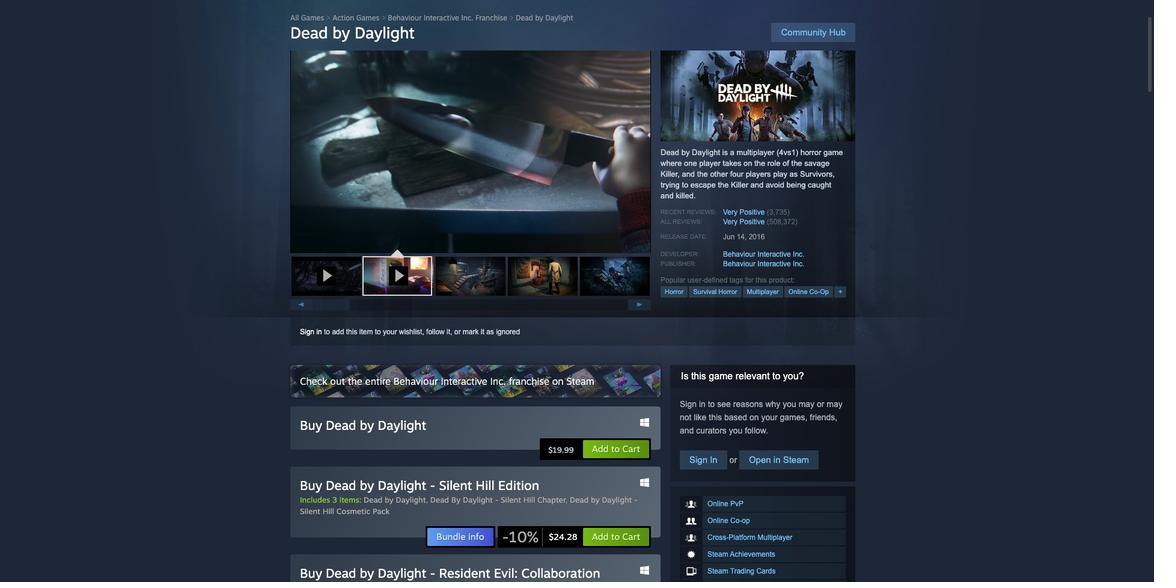 Task type: locate. For each thing, give the bounding box(es) containing it.
co- down pvp
[[731, 517, 742, 525]]

1 vertical spatial reviews:
[[673, 218, 703, 225]]

online for online pvp
[[708, 500, 729, 508]]

to left add
[[324, 328, 330, 336]]

2 games from the left
[[357, 13, 380, 22]]

online for online co-op
[[789, 288, 808, 295]]

2 add to cart link from the top
[[583, 527, 650, 547]]

positive up very positive (508,372)
[[740, 208, 765, 217]]

0 horizontal spatial co-
[[731, 517, 742, 525]]

in for open in steam
[[774, 455, 781, 465]]

by inside dead by daylight is a multiplayer (4vs1) horror game where one player takes on the role of the savage killer, and the other four players play as survivors, trying to escape the killer and avoid being caught and killed.
[[682, 148, 690, 157]]

being
[[787, 180, 806, 189]]

this right add
[[346, 328, 358, 336]]

0 vertical spatial reviews:
[[687, 209, 717, 215]]

2 vertical spatial buy
[[300, 565, 322, 581]]

all
[[291, 13, 299, 22], [661, 218, 671, 225]]

trading
[[731, 567, 755, 576]]

out
[[330, 375, 345, 387]]

in up the like
[[699, 399, 706, 409]]

all left action
[[291, 13, 299, 22]]

multiplayer link
[[743, 286, 784, 298]]

1 add to cart link from the top
[[583, 440, 650, 459]]

dead by daylight link up pack
[[364, 495, 426, 505]]

0 vertical spatial add
[[592, 443, 609, 455]]

or right it,
[[455, 328, 461, 336]]

sign in link
[[680, 451, 728, 470]]

2 vertical spatial online
[[708, 517, 729, 525]]

0 vertical spatial all
[[291, 13, 299, 22]]

is
[[681, 371, 689, 381]]

1 vertical spatial behaviour interactive inc.
[[724, 260, 805, 268]]

developer:
[[661, 251, 699, 257]]

op
[[821, 288, 829, 295]]

on right franchise on the left
[[553, 375, 564, 387]]

game up savage at the top right of the page
[[824, 148, 844, 157]]

in left add
[[317, 328, 322, 336]]

game
[[824, 148, 844, 157], [709, 371, 733, 381]]

platform
[[729, 534, 756, 542]]

behaviour interactive inc. link down 2016
[[724, 250, 805, 259]]

collaboration
[[522, 565, 601, 581]]

the right the out
[[348, 375, 363, 387]]

2 horizontal spatial >
[[510, 13, 514, 22]]

1 , from the left
[[426, 495, 428, 505]]

1 add to cart from the top
[[592, 443, 641, 455]]

dead by daylight
[[291, 23, 415, 42]]

reviews: up all reviews:
[[687, 209, 717, 215]]

dead inside dead by daylight - silent hill cosmetic pack
[[570, 495, 589, 505]]

includes 3 items: dead by daylight , dead by daylight - silent hill chapter ,
[[300, 495, 570, 505]]

0 vertical spatial online
[[789, 288, 808, 295]]

reviews: for very positive (3,735)
[[687, 209, 717, 215]]

very for very positive (3,735)
[[724, 208, 738, 217]]

online for online co-op
[[708, 517, 729, 525]]

in right open
[[774, 455, 781, 465]]

you
[[783, 399, 797, 409], [729, 426, 743, 435]]

this up 'curators'
[[709, 413, 722, 422]]

horror
[[665, 288, 684, 295], [719, 288, 738, 295]]

achievements
[[730, 550, 776, 559]]

1 vertical spatial add to cart link
[[583, 527, 650, 547]]

to right $19.99
[[612, 443, 620, 455]]

1 vertical spatial very
[[724, 218, 738, 226]]

play
[[774, 170, 788, 179]]

1 very from the top
[[724, 208, 738, 217]]

0 vertical spatial multiplayer
[[747, 288, 779, 295]]

1 horizontal spatial as
[[790, 170, 798, 179]]

co-
[[810, 288, 821, 295], [731, 517, 742, 525]]

silent
[[439, 478, 472, 493], [501, 495, 521, 505], [300, 506, 321, 516]]

1 horizontal spatial all
[[661, 218, 671, 225]]

all down recent
[[661, 218, 671, 225]]

0 vertical spatial you
[[783, 399, 797, 409]]

2 vertical spatial on
[[750, 413, 759, 422]]

1 vertical spatial positive
[[740, 218, 765, 226]]

1 horizontal spatial horror
[[719, 288, 738, 295]]

0 horizontal spatial >
[[326, 13, 331, 22]]

2 > from the left
[[382, 13, 386, 22]]

and inside the sign in to see reasons why you may or may not like this based on your games, friends, and curators you follow.
[[680, 426, 694, 435]]

silent down edition
[[501, 495, 521, 505]]

- inside dead by daylight - silent hill cosmetic pack
[[635, 495, 638, 505]]

role
[[768, 159, 781, 168]]

2 behaviour interactive inc. link from the top
[[724, 260, 805, 268]]

0 horizontal spatial game
[[709, 371, 733, 381]]

survival horror link
[[689, 286, 742, 298]]

online
[[789, 288, 808, 295], [708, 500, 729, 508], [708, 517, 729, 525]]

multiplayer down online co-op link
[[758, 534, 793, 542]]

1 vertical spatial or
[[817, 399, 825, 409]]

online down product:
[[789, 288, 808, 295]]

add to cart right $24.28
[[592, 531, 641, 543]]

multiplayer down 'for'
[[747, 288, 779, 295]]

0 vertical spatial sign
[[300, 328, 315, 336]]

online pvp link
[[680, 496, 846, 512]]

hill down 3
[[323, 506, 334, 516]]

killed.
[[676, 191, 696, 200]]

co- left + at the right of the page
[[810, 288, 821, 295]]

dead by daylight is a multiplayer (4vs1) horror game where one player takes on the role of the savage killer, and the other four players play as survivors, trying to escape the killer and avoid being caught and killed.
[[661, 148, 844, 200]]

0 vertical spatial your
[[383, 328, 397, 336]]

and down not
[[680, 426, 694, 435]]

in
[[710, 455, 718, 465]]

2 buy from the top
[[300, 478, 322, 493]]

game up the see
[[709, 371, 733, 381]]

behaviour interactive inc. for publisher:
[[724, 260, 805, 268]]

1 horizontal spatial ,
[[566, 495, 568, 505]]

0 vertical spatial on
[[744, 159, 753, 168]]

1 horizontal spatial your
[[762, 413, 778, 422]]

may up friends,
[[827, 399, 843, 409]]

check out the entire behaviour interactive inc. franchise on steam
[[300, 375, 595, 387]]

sign in to add this item to your wishlist, follow it, or mark it as ignored
[[300, 328, 520, 336]]

steam trading cards
[[708, 567, 776, 576]]

franchise
[[476, 13, 508, 22]]

online co-op
[[789, 288, 829, 295]]

you up games,
[[783, 399, 797, 409]]

silent down includes
[[300, 506, 321, 516]]

0 vertical spatial as
[[790, 170, 798, 179]]

the right of on the top right
[[792, 159, 803, 168]]

to up killed.
[[682, 180, 689, 189]]

the
[[755, 159, 766, 168], [792, 159, 803, 168], [698, 170, 708, 179], [718, 180, 729, 189], [348, 375, 363, 387]]

1 may from the left
[[799, 399, 815, 409]]

0 vertical spatial in
[[317, 328, 322, 336]]

1 vertical spatial co-
[[731, 517, 742, 525]]

0 horizontal spatial may
[[799, 399, 815, 409]]

behaviour interactive inc. link up 'for'
[[724, 260, 805, 268]]

silent inside dead by daylight - silent hill cosmetic pack
[[300, 506, 321, 516]]

silent up by
[[439, 478, 472, 493]]

open in steam link
[[740, 451, 819, 470]]

0 vertical spatial behaviour interactive inc.
[[724, 250, 805, 259]]

to right $24.28
[[612, 531, 620, 543]]

1 vertical spatial all
[[661, 218, 671, 225]]

community hub link
[[772, 23, 856, 42]]

wishlist,
[[399, 328, 425, 336]]

release date:
[[661, 233, 708, 240]]

sign up not
[[680, 399, 697, 409]]

online left pvp
[[708, 500, 729, 508]]

sign
[[300, 328, 315, 336], [680, 399, 697, 409], [690, 455, 708, 465]]

sign inside the sign in to see reasons why you may or may not like this based on your games, friends, and curators you follow.
[[680, 399, 697, 409]]

1 vertical spatial hill
[[524, 495, 535, 505]]

2 vertical spatial silent
[[300, 506, 321, 516]]

your down why
[[762, 413, 778, 422]]

1 vertical spatial add
[[592, 531, 609, 543]]

1 horizontal spatial in
[[699, 399, 706, 409]]

on up the follow.
[[750, 413, 759, 422]]

0 vertical spatial buy
[[300, 417, 322, 433]]

the inside check out the entire behaviour interactive inc. franchise on steam link
[[348, 375, 363, 387]]

sign left in
[[690, 455, 708, 465]]

> right franchise
[[510, 13, 514, 22]]

1 vertical spatial behaviour interactive inc. link
[[724, 260, 805, 268]]

0 horizontal spatial games
[[301, 13, 324, 22]]

dead by daylight - silent hill cosmetic pack
[[300, 495, 638, 516]]

sign inside sign in link
[[690, 455, 708, 465]]

add to cart link right $19.99
[[583, 440, 650, 459]]

1 vertical spatial your
[[762, 413, 778, 422]]

0 horizontal spatial all
[[291, 13, 299, 22]]

co- for op
[[731, 517, 742, 525]]

3 buy from the top
[[300, 565, 322, 581]]

dead by daylight link right franchise
[[516, 13, 574, 22]]

1 vertical spatial add to cart
[[592, 531, 641, 543]]

1 vertical spatial multiplayer
[[758, 534, 793, 542]]

2 vertical spatial sign
[[690, 455, 708, 465]]

1 vertical spatial as
[[487, 328, 494, 336]]

2 horror from the left
[[719, 288, 738, 295]]

0 horizontal spatial horror
[[665, 288, 684, 295]]

all games link
[[291, 13, 324, 22]]

2 add from the top
[[592, 531, 609, 543]]

1 horizontal spatial co-
[[810, 288, 821, 295]]

games up dead by daylight
[[357, 13, 380, 22]]

behaviour interactive inc. down 2016
[[724, 250, 805, 259]]

1 vertical spatial buy
[[300, 478, 322, 493]]

hill down edition
[[524, 495, 535, 505]]

1 horizontal spatial you
[[783, 399, 797, 409]]

and
[[682, 170, 695, 179], [751, 180, 764, 189], [661, 191, 674, 200], [680, 426, 694, 435]]

2 positive from the top
[[740, 218, 765, 226]]

2 horizontal spatial or
[[817, 399, 825, 409]]

sign for sign in to add this item to your wishlist, follow it, or mark it as ignored
[[300, 328, 315, 336]]

interactive down mark
[[441, 375, 488, 387]]

follow.
[[745, 426, 769, 435]]

horror
[[801, 148, 822, 157]]

behaviour interactive inc. link for publisher:
[[724, 260, 805, 268]]

0 horizontal spatial ,
[[426, 495, 428, 505]]

add to cart link right $24.28
[[583, 527, 650, 547]]

friends,
[[810, 413, 838, 422]]

2 vertical spatial in
[[774, 455, 781, 465]]

to right "item" on the bottom of page
[[375, 328, 381, 336]]

savage
[[805, 159, 830, 168]]

0 vertical spatial silent
[[439, 478, 472, 493]]

1 behaviour interactive inc. link from the top
[[724, 250, 805, 259]]

1 vertical spatial cart
[[623, 531, 641, 543]]

hill up dead by daylight - silent hill chapter link
[[476, 478, 495, 493]]

0 horizontal spatial hill
[[323, 506, 334, 516]]

1 horizontal spatial may
[[827, 399, 843, 409]]

2 very from the top
[[724, 218, 738, 226]]

as up being
[[790, 170, 798, 179]]

add
[[592, 443, 609, 455], [592, 531, 609, 543]]

1 vertical spatial on
[[553, 375, 564, 387]]

0 vertical spatial add to cart link
[[583, 440, 650, 459]]

positive
[[740, 208, 765, 217], [740, 218, 765, 226]]

1 vertical spatial online
[[708, 500, 729, 508]]

0 vertical spatial positive
[[740, 208, 765, 217]]

0 vertical spatial very
[[724, 208, 738, 217]]

1 vertical spatial dead by daylight link
[[364, 495, 426, 505]]

buy inside buy dead by daylight - resident evil: collaboration
[[300, 565, 322, 581]]

0 horizontal spatial you
[[729, 426, 743, 435]]

all for all reviews:
[[661, 218, 671, 225]]

release
[[661, 233, 689, 240]]

daylight inside dead by daylight is a multiplayer (4vs1) horror game where one player takes on the role of the savage killer, and the other four players play as survivors, trying to escape the killer and avoid being caught and killed.
[[692, 148, 721, 157]]

games left action
[[301, 13, 324, 22]]

cart
[[623, 443, 641, 455], [623, 531, 641, 543]]

the up escape
[[698, 170, 708, 179]]

add right $24.28
[[592, 531, 609, 543]]

add to cart right $19.99
[[592, 443, 641, 455]]

very positive (508,372)
[[724, 218, 798, 226]]

you down based
[[729, 426, 743, 435]]

cosmetic
[[337, 506, 371, 516]]

, up $24.28
[[566, 495, 568, 505]]

may up games,
[[799, 399, 815, 409]]

online pvp
[[708, 500, 744, 508]]

items:
[[340, 495, 362, 505]]

based
[[725, 413, 748, 422]]

franchise
[[509, 375, 550, 387]]

horror down 'popular user-defined tags for this product:'
[[719, 288, 738, 295]]

for
[[746, 276, 754, 284]]

2 behaviour interactive inc. from the top
[[724, 260, 805, 268]]

and down "trying" on the top right of the page
[[661, 191, 674, 200]]

interactive down 2016
[[758, 250, 791, 259]]

survival
[[694, 288, 717, 295]]

reviews: down the recent reviews:
[[673, 218, 703, 225]]

jun
[[724, 233, 735, 241]]

1 games from the left
[[301, 13, 324, 22]]

action games link
[[333, 13, 380, 22]]

behaviour interactive inc. link
[[724, 250, 805, 259], [724, 260, 805, 268]]

(508,372)
[[767, 218, 798, 226]]

0 horizontal spatial your
[[383, 328, 397, 336]]

sign for sign in
[[690, 455, 708, 465]]

0 horizontal spatial in
[[317, 328, 322, 336]]

2 vertical spatial hill
[[323, 506, 334, 516]]

on down multiplayer
[[744, 159, 753, 168]]

players
[[746, 170, 771, 179]]

all reviews:
[[661, 218, 703, 225]]

0 vertical spatial add to cart
[[592, 443, 641, 455]]

2 horizontal spatial in
[[774, 455, 781, 465]]

check out the entire behaviour interactive inc. franchise on steam link
[[291, 365, 661, 398]]

hub
[[830, 27, 846, 37]]

horror down popular
[[665, 288, 684, 295]]

1 vertical spatial in
[[699, 399, 706, 409]]

steam right open
[[784, 455, 810, 465]]

0 horizontal spatial silent
[[300, 506, 321, 516]]

1 vertical spatial you
[[729, 426, 743, 435]]

in
[[317, 328, 322, 336], [699, 399, 706, 409], [774, 455, 781, 465]]

> right action games link
[[382, 13, 386, 22]]

2 horizontal spatial hill
[[524, 495, 535, 505]]

1 horizontal spatial silent
[[439, 478, 472, 493]]

-10%
[[503, 527, 539, 546]]

1 behaviour interactive inc. from the top
[[724, 250, 805, 259]]

0 vertical spatial co-
[[810, 288, 821, 295]]

2 vertical spatial or
[[728, 455, 740, 465]]

0 vertical spatial game
[[824, 148, 844, 157]]

behaviour right action games link
[[388, 13, 422, 22]]

pack
[[373, 506, 390, 516]]

buy for buy dead by daylight
[[300, 417, 322, 433]]

1 vertical spatial silent
[[501, 495, 521, 505]]

all for all games > action games > behaviour interactive inc. franchise > dead by daylight
[[291, 13, 299, 22]]

> left action
[[326, 13, 331, 22]]

1 horizontal spatial game
[[824, 148, 844, 157]]

or up friends,
[[817, 399, 825, 409]]

product:
[[769, 276, 795, 284]]

co- for op
[[810, 288, 821, 295]]

1 vertical spatial sign
[[680, 399, 697, 409]]

interactive
[[424, 13, 459, 22], [758, 250, 791, 259], [758, 260, 791, 268], [441, 375, 488, 387]]

as inside dead by daylight is a multiplayer (4vs1) horror game where one player takes on the role of the savage killer, and the other four players play as survivors, trying to escape the killer and avoid being caught and killed.
[[790, 170, 798, 179]]

0 horizontal spatial dead by daylight link
[[364, 495, 426, 505]]

0 horizontal spatial or
[[455, 328, 461, 336]]

1 horizontal spatial >
[[382, 13, 386, 22]]

your left wishlist,
[[383, 328, 397, 336]]

0 vertical spatial dead by daylight link
[[516, 13, 574, 22]]

1 horizontal spatial or
[[728, 455, 740, 465]]

add right $19.99
[[592, 443, 609, 455]]

tags
[[730, 276, 744, 284]]

buy
[[300, 417, 322, 433], [300, 478, 322, 493], [300, 565, 322, 581]]

add
[[332, 328, 344, 336]]

game inside dead by daylight is a multiplayer (4vs1) horror game where one player takes on the role of the savage killer, and the other four players play as survivors, trying to escape the killer and avoid being caught and killed.
[[824, 148, 844, 157]]

, down buy dead by daylight - silent hill edition at the left bottom of page
[[426, 495, 428, 505]]

add to cart
[[592, 443, 641, 455], [592, 531, 641, 543]]

0 vertical spatial behaviour interactive inc. link
[[724, 250, 805, 259]]

positive down very positive (3,735)
[[740, 218, 765, 226]]

or right in
[[728, 455, 740, 465]]

sign left add
[[300, 328, 315, 336]]

to left the see
[[708, 399, 715, 409]]

0 vertical spatial or
[[455, 328, 461, 336]]

0 vertical spatial cart
[[623, 443, 641, 455]]

1 horizontal spatial hill
[[476, 478, 495, 493]]

behaviour interactive inc. up 'for'
[[724, 260, 805, 268]]

1 horizontal spatial games
[[357, 13, 380, 22]]

online up cross-
[[708, 517, 729, 525]]

1 positive from the top
[[740, 208, 765, 217]]

in inside the sign in to see reasons why you may or may not like this based on your games, friends, and curators you follow.
[[699, 399, 706, 409]]

recent reviews:
[[661, 209, 717, 215]]

behaviour up tags
[[724, 260, 756, 268]]

as right it
[[487, 328, 494, 336]]

1 buy from the top
[[300, 417, 322, 433]]



Task type: vqa. For each thing, say whether or not it's contained in the screenshot.
the bottommost Positive
yes



Task type: describe. For each thing, give the bounding box(es) containing it.
escape
[[691, 180, 716, 189]]

buy for buy dead by daylight - resident evil: collaboration
[[300, 565, 322, 581]]

resident
[[439, 565, 491, 581]]

by inside dead by daylight - silent hill cosmetic pack
[[591, 495, 600, 505]]

a
[[731, 148, 735, 157]]

dead by daylight - silent hill chapter link
[[431, 495, 566, 505]]

$19.99
[[549, 445, 574, 455]]

relevant
[[736, 371, 770, 381]]

dead by daylight - silent hill cosmetic pack link
[[300, 495, 638, 516]]

popular user-defined tags for this product:
[[661, 276, 795, 284]]

bundle info link
[[427, 527, 494, 547]]

ignored
[[496, 328, 520, 336]]

steam down cross-
[[708, 550, 729, 559]]

2 may from the left
[[827, 399, 843, 409]]

on inside the sign in to see reasons why you may or may not like this based on your games, friends, and curators you follow.
[[750, 413, 759, 422]]

dead inside dead by daylight is a multiplayer (4vs1) horror game where one player takes on the role of the savage killer, and the other four players play as survivors, trying to escape the killer and avoid being caught and killed.
[[661, 148, 680, 157]]

positive for (3,735)
[[740, 208, 765, 217]]

evil:
[[494, 565, 518, 581]]

daylight inside buy dead by daylight - resident evil: collaboration
[[378, 565, 427, 581]]

dead inside buy dead by daylight - resident evil: collaboration
[[326, 565, 356, 581]]

steam right franchise on the left
[[567, 375, 595, 387]]

positive for (508,372)
[[740, 218, 765, 226]]

survivors,
[[801, 170, 835, 179]]

publisher:
[[661, 260, 697, 267]]

chapter
[[538, 495, 566, 505]]

this inside the sign in to see reasons why you may or may not like this based on your games, friends, and curators you follow.
[[709, 413, 722, 422]]

behaviour interactive inc. for developer:
[[724, 250, 805, 259]]

other
[[711, 170, 728, 179]]

includes
[[300, 495, 330, 505]]

it
[[481, 328, 485, 336]]

takes
[[723, 159, 742, 168]]

open
[[749, 455, 771, 465]]

daylight inside dead by daylight - silent hill cosmetic pack
[[602, 495, 632, 505]]

cross-platform multiplayer link
[[680, 530, 846, 546]]

2 add to cart from the top
[[592, 531, 641, 543]]

1 > from the left
[[326, 13, 331, 22]]

1 horror from the left
[[665, 288, 684, 295]]

entire
[[365, 375, 391, 387]]

interactive left franchise
[[424, 13, 459, 22]]

behaviour right entire
[[394, 375, 438, 387]]

games,
[[780, 413, 808, 422]]

1 horizontal spatial dead by daylight link
[[516, 13, 574, 22]]

3
[[333, 495, 337, 505]]

3 > from the left
[[510, 13, 514, 22]]

follow
[[427, 328, 445, 336]]

and down 'one'
[[682, 170, 695, 179]]

very for very positive (508,372)
[[724, 218, 738, 226]]

the up players
[[755, 159, 766, 168]]

info
[[469, 531, 485, 543]]

reasons
[[734, 399, 764, 409]]

0 vertical spatial hill
[[476, 478, 495, 493]]

steam achievements
[[708, 550, 776, 559]]

user-
[[688, 276, 704, 284]]

or inside the sign in to see reasons why you may or may not like this based on your games, friends, and curators you follow.
[[817, 399, 825, 409]]

and down players
[[751, 180, 764, 189]]

on inside dead by daylight is a multiplayer (4vs1) horror game where one player takes on the role of the savage killer, and the other four players play as survivors, trying to escape the killer and avoid being caught and killed.
[[744, 159, 753, 168]]

steam achievements link
[[680, 547, 846, 562]]

cross-
[[708, 534, 729, 542]]

in for sign in to see reasons why you may or may not like this based on your games, friends, and curators you follow.
[[699, 399, 706, 409]]

0 horizontal spatial as
[[487, 328, 494, 336]]

2 , from the left
[[566, 495, 568, 505]]

2016
[[749, 233, 765, 241]]

is this game relevant to you?
[[681, 371, 805, 381]]

horror link
[[661, 286, 688, 298]]

multiplayer
[[737, 148, 775, 157]]

sign in
[[690, 455, 718, 465]]

where
[[661, 159, 682, 168]]

this right the "is"
[[692, 371, 707, 381]]

killer,
[[661, 170, 680, 179]]

by inside buy dead by daylight - resident evil: collaboration
[[360, 565, 374, 581]]

online co-op link
[[680, 513, 846, 529]]

why
[[766, 399, 781, 409]]

behaviour interactive inc. link for developer:
[[724, 250, 805, 259]]

sign in to see reasons why you may or may not like this based on your games, friends, and curators you follow.
[[680, 399, 843, 435]]

hill inside dead by daylight - silent hill cosmetic pack
[[323, 506, 334, 516]]

steam left trading
[[708, 567, 729, 576]]

avoid
[[766, 180, 785, 189]]

is
[[723, 148, 728, 157]]

buy dead by daylight - silent hill edition
[[300, 478, 540, 493]]

op
[[742, 517, 750, 525]]

trying
[[661, 180, 680, 189]]

curators
[[697, 426, 727, 435]]

community hub
[[782, 27, 846, 37]]

14,
[[737, 233, 747, 241]]

to inside the sign in to see reasons why you may or may not like this based on your games, friends, and curators you follow.
[[708, 399, 715, 409]]

bundle
[[437, 531, 466, 543]]

you?
[[784, 371, 805, 381]]

community
[[782, 27, 827, 37]]

player
[[700, 159, 721, 168]]

not
[[680, 413, 692, 422]]

four
[[731, 170, 744, 179]]

2 cart from the top
[[623, 531, 641, 543]]

cross-platform multiplayer
[[708, 534, 793, 542]]

reviews: for very positive (508,372)
[[673, 218, 703, 225]]

check
[[300, 375, 328, 387]]

behaviour down "14,"
[[724, 250, 756, 259]]

to inside dead by daylight is a multiplayer (4vs1) horror game where one player takes on the role of the savage killer, and the other four players play as survivors, trying to escape the killer and avoid being caught and killed.
[[682, 180, 689, 189]]

sign in link
[[300, 328, 322, 336]]

1 vertical spatial game
[[709, 371, 733, 381]]

1 add from the top
[[592, 443, 609, 455]]

1 cart from the top
[[623, 443, 641, 455]]

item
[[360, 328, 373, 336]]

buy for buy dead by daylight - silent hill edition
[[300, 478, 322, 493]]

multiplayer inside "link"
[[747, 288, 779, 295]]

interactive up product:
[[758, 260, 791, 268]]

mark
[[463, 328, 479, 336]]

it,
[[447, 328, 453, 336]]

this right 'for'
[[756, 276, 767, 284]]

2 horizontal spatial silent
[[501, 495, 521, 505]]

+
[[839, 288, 843, 295]]

the down "other"
[[718, 180, 729, 189]]

your inside the sign in to see reasons why you may or may not like this based on your games, friends, and curators you follow.
[[762, 413, 778, 422]]

all games > action games > behaviour interactive inc. franchise > dead by daylight
[[291, 13, 574, 22]]

steam trading cards link
[[680, 564, 846, 579]]

popular
[[661, 276, 686, 284]]

recent
[[661, 209, 686, 215]]

online co-op
[[708, 517, 750, 525]]

edition
[[499, 478, 540, 493]]

to left you?
[[773, 371, 781, 381]]

open in steam
[[749, 455, 810, 465]]

cards
[[757, 567, 776, 576]]

sign for sign in to see reasons why you may or may not like this based on your games, friends, and curators you follow.
[[680, 399, 697, 409]]

- inside buy dead by daylight - resident evil: collaboration
[[430, 565, 436, 581]]

very positive (3,735)
[[724, 208, 790, 217]]

in for sign in to add this item to your wishlist, follow it, or mark it as ignored
[[317, 328, 322, 336]]



